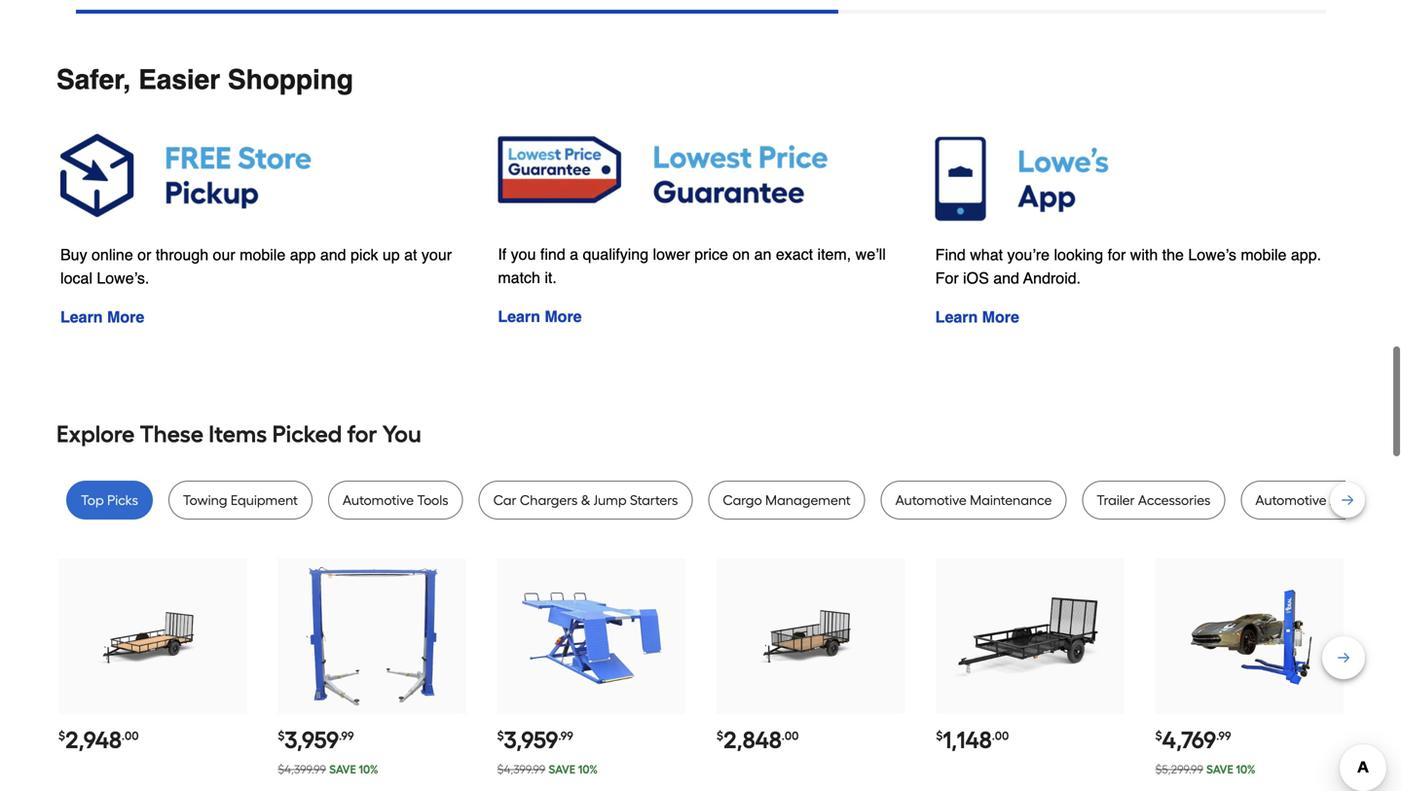 Task type: describe. For each thing, give the bounding box(es) containing it.
or
[[138, 246, 151, 264]]

maintenance
[[970, 492, 1052, 509]]

you
[[382, 420, 422, 448]]

ideal 6,000 lb imobile- mobile single column lift image
[[1175, 562, 1325, 712]]

app
[[290, 246, 316, 264]]

10% for tuxedo 11,000 lb two post clear floor lift -direct drive - bi-symmetric image
[[359, 763, 379, 777]]

safer, easier shopping
[[56, 64, 354, 95]]

ios
[[963, 269, 989, 287]]

1,148
[[943, 727, 992, 755]]

.99 for ideal electric-hydraulic utv lift w/integrated motor & retractable ramp "image"
[[558, 729, 573, 744]]

more for lowe's.
[[107, 308, 144, 326]]

what
[[970, 246, 1003, 264]]

.00 for 1,148
[[992, 729, 1009, 744]]

automotive for automotive tools
[[343, 492, 414, 509]]

buy
[[60, 246, 87, 264]]

learn more link for match
[[498, 308, 582, 326]]

learn for buy online or through our mobile app and pick up at your local lowe's.
[[60, 308, 103, 326]]

these
[[140, 420, 204, 448]]

lowest price guarantee. image
[[498, 127, 905, 223]]

$ 3,959 .99 for tuxedo 11,000 lb two post clear floor lift -direct drive - bi-symmetric image
[[278, 727, 354, 755]]

trailer
[[1097, 492, 1135, 509]]

10% for ideal electric-hydraulic utv lift w/integrated motor & retractable ramp "image"
[[578, 763, 598, 777]]

$4,399.99 for ideal electric-hydraulic utv lift w/integrated motor & retractable ramp "image"
[[497, 763, 546, 777]]

car chargers & jump starters
[[493, 492, 678, 509]]

find
[[936, 246, 966, 264]]

with
[[1131, 246, 1158, 264]]

car
[[493, 492, 517, 509]]

learn more for local
[[60, 308, 144, 326]]

items
[[209, 420, 267, 448]]

$ inside $ 1,148 .00
[[936, 729, 943, 744]]

explore
[[56, 420, 135, 448]]

looking
[[1054, 246, 1104, 264]]

you
[[511, 245, 536, 263]]

top picks
[[81, 492, 138, 509]]

2,848
[[724, 727, 782, 755]]

mobile inside buy online or through our mobile app and pick up at your local lowe's.
[[240, 246, 286, 264]]

a
[[570, 245, 579, 263]]

starters
[[630, 492, 678, 509]]

$4,399.99 for tuxedo 11,000 lb two post clear floor lift -direct drive - bi-symmetric image
[[278, 763, 326, 777]]

2 $ from the left
[[278, 729, 285, 744]]

item,
[[818, 245, 852, 263]]

.00 for 2,948
[[122, 729, 139, 744]]

an
[[754, 245, 772, 263]]

lowe's app. image
[[936, 127, 1342, 224]]

and inside buy online or through our mobile app and pick up at your local lowe's.
[[320, 246, 346, 264]]

local
[[60, 269, 92, 287]]

safer,
[[56, 64, 131, 95]]

qualifying
[[583, 245, 649, 263]]

save for tuxedo 11,000 lb two post clear floor lift -direct drive - bi-symmetric image
[[329, 763, 356, 777]]

automotive accessories
[[1256, 492, 1403, 509]]

$ 2,848 .00
[[717, 727, 799, 755]]

management
[[766, 492, 851, 509]]

ideal electric-hydraulic utv lift w/integrated motor & retractable ramp image
[[516, 562, 667, 712]]

automotive for automotive accessories
[[1256, 492, 1327, 509]]

learn more link for and
[[936, 308, 1020, 326]]

you're
[[1008, 246, 1050, 264]]

for for picked
[[347, 420, 377, 448]]

pick
[[351, 246, 378, 264]]

mobile inside find what you're looking for with the lowe's mobile app. for ios and android.
[[1241, 246, 1287, 264]]

for
[[936, 269, 959, 287]]

carry-on trailer 5-ft x 8-ft steel mesh utility trailer with ramp gate (1625-lb capacity) image
[[955, 562, 1106, 712]]

$ inside $ 4,769 .99
[[1156, 729, 1163, 744]]

towing equipment
[[183, 492, 298, 509]]

at
[[404, 246, 417, 264]]

easier
[[138, 64, 220, 95]]

$ 3,959 .99 for ideal electric-hydraulic utv lift w/integrated motor & retractable ramp "image"
[[497, 727, 573, 755]]

online
[[92, 246, 133, 264]]

save for ideal 6,000 lb imobile- mobile single column lift image
[[1207, 763, 1234, 777]]

exact
[[776, 245, 813, 263]]

3,959 for tuxedo 11,000 lb two post clear floor lift -direct drive - bi-symmetric image
[[285, 727, 339, 755]]

through
[[156, 246, 209, 264]]

&
[[581, 492, 591, 509]]

.99 for tuxedo 11,000 lb two post clear floor lift -direct drive - bi-symmetric image
[[339, 729, 354, 744]]

$ inside $ 2,848 .00
[[717, 729, 724, 744]]

explore these items picked for you
[[56, 420, 422, 448]]

2,948
[[65, 727, 122, 755]]



Task type: vqa. For each thing, say whether or not it's contained in the screenshot.
'Shop' for Shop All Automotive
no



Task type: locate. For each thing, give the bounding box(es) containing it.
0 horizontal spatial accessories
[[1139, 492, 1211, 509]]

1 $ from the left
[[58, 729, 65, 744]]

1 save from the left
[[329, 763, 356, 777]]

tools
[[417, 492, 449, 509]]

0 horizontal spatial save
[[329, 763, 356, 777]]

learn more link
[[498, 308, 582, 326], [60, 308, 144, 326], [936, 308, 1020, 326]]

1 horizontal spatial $4,399.99
[[497, 763, 546, 777]]

2 $4,399.99 save 10% from the left
[[497, 763, 598, 777]]

2 horizontal spatial 10%
[[1236, 763, 1256, 777]]

2 horizontal spatial more
[[983, 308, 1020, 326]]

top
[[81, 492, 104, 509]]

3 automotive from the left
[[1256, 492, 1327, 509]]

0 horizontal spatial $4,399.99 save 10%
[[278, 763, 379, 777]]

2 3,959 from the left
[[504, 727, 558, 755]]

1 $4,399.99 from the left
[[278, 763, 326, 777]]

.99
[[339, 729, 354, 744], [558, 729, 573, 744], [1217, 729, 1232, 744]]

0 horizontal spatial for
[[347, 420, 377, 448]]

$ inside $ 2,948 .00
[[58, 729, 65, 744]]

1 10% from the left
[[359, 763, 379, 777]]

0 horizontal spatial .99
[[339, 729, 354, 744]]

learn more down lowe's.
[[60, 308, 144, 326]]

on
[[733, 245, 750, 263]]

$ 3,959 .99
[[278, 727, 354, 755], [497, 727, 573, 755]]

1 horizontal spatial learn more link
[[498, 308, 582, 326]]

learn down local
[[60, 308, 103, 326]]

1 .00 from the left
[[122, 729, 139, 744]]

2 horizontal spatial .99
[[1217, 729, 1232, 744]]

it.
[[545, 269, 557, 287]]

1 horizontal spatial 3,959
[[504, 727, 558, 755]]

2 accessories from the left
[[1330, 492, 1403, 509]]

more
[[545, 308, 582, 326], [107, 308, 144, 326], [983, 308, 1020, 326]]

0 horizontal spatial $ 3,959 .99
[[278, 727, 354, 755]]

$5,299.99 save 10%
[[1156, 763, 1256, 777]]

1 accessories from the left
[[1139, 492, 1211, 509]]

$ 4,769 .99
[[1156, 727, 1232, 755]]

learn more down "it."
[[498, 308, 582, 326]]

buy online or through our mobile app and pick up at your local lowe's.
[[60, 246, 452, 287]]

1 3,959 from the left
[[285, 727, 339, 755]]

1 $ 3,959 .99 from the left
[[278, 727, 354, 755]]

jump
[[594, 492, 627, 509]]

2 10% from the left
[[578, 763, 598, 777]]

0 horizontal spatial .00
[[122, 729, 139, 744]]

lower
[[653, 245, 690, 263]]

$
[[58, 729, 65, 744], [278, 729, 285, 744], [497, 729, 504, 744], [717, 729, 724, 744], [936, 729, 943, 744], [1156, 729, 1163, 744]]

free store pickup. image
[[60, 127, 467, 224]]

for inside find what you're looking for with the lowe's mobile app. for ios and android.
[[1108, 246, 1126, 264]]

android.
[[1024, 269, 1081, 287]]

0 horizontal spatial learn more link
[[60, 308, 144, 326]]

find what you're looking for with the lowe's mobile app. for ios and android.
[[936, 246, 1322, 287]]

1 horizontal spatial learn more
[[498, 308, 582, 326]]

.99 inside $ 4,769 .99
[[1217, 729, 1232, 744]]

learn more for match
[[498, 308, 582, 326]]

your
[[422, 246, 452, 264]]

1 horizontal spatial for
[[1108, 246, 1126, 264]]

for for looking
[[1108, 246, 1126, 264]]

learn more down ios
[[936, 308, 1020, 326]]

learn more link down lowe's.
[[60, 308, 144, 326]]

up
[[383, 246, 400, 264]]

2 .99 from the left
[[558, 729, 573, 744]]

if
[[498, 245, 507, 263]]

mobile left app.
[[1241, 246, 1287, 264]]

learn
[[498, 308, 541, 326], [60, 308, 103, 326], [936, 308, 978, 326]]

3 $ from the left
[[497, 729, 504, 744]]

0 horizontal spatial learn
[[60, 308, 103, 326]]

0 vertical spatial and
[[320, 246, 346, 264]]

2 horizontal spatial .00
[[992, 729, 1009, 744]]

.00
[[122, 729, 139, 744], [782, 729, 799, 744], [992, 729, 1009, 744]]

accessories for automotive accessories
[[1330, 492, 1403, 509]]

2 mobile from the left
[[1241, 246, 1287, 264]]

2 automotive from the left
[[896, 492, 967, 509]]

5 $ from the left
[[936, 729, 943, 744]]

1 horizontal spatial $4,399.99 save 10%
[[497, 763, 598, 777]]

more for it.
[[545, 308, 582, 326]]

0 horizontal spatial learn more
[[60, 308, 144, 326]]

for left 'you'
[[347, 420, 377, 448]]

we'll
[[856, 245, 886, 263]]

chargers
[[520, 492, 578, 509]]

carry-on trailer 6.3-ft x 12-ft treated lumber utility trailer with ramp gate (2000-lb capacity) image
[[77, 562, 228, 712]]

cargo management
[[723, 492, 851, 509]]

0 horizontal spatial mobile
[[240, 246, 286, 264]]

6 $ from the left
[[1156, 729, 1163, 744]]

and
[[320, 246, 346, 264], [994, 269, 1020, 287]]

.00 inside $ 1,148 .00
[[992, 729, 1009, 744]]

$4,399.99 save 10%
[[278, 763, 379, 777], [497, 763, 598, 777]]

mobile
[[240, 246, 286, 264], [1241, 246, 1287, 264]]

automotive maintenance
[[896, 492, 1052, 509]]

and inside find what you're looking for with the lowe's mobile app. for ios and android.
[[994, 269, 1020, 287]]

.00 inside $ 2,948 .00
[[122, 729, 139, 744]]

learn more link down ios
[[936, 308, 1020, 326]]

1 horizontal spatial mobile
[[1241, 246, 1287, 264]]

2 horizontal spatial learn
[[936, 308, 978, 326]]

lowe's
[[1189, 246, 1237, 264]]

and right app
[[320, 246, 346, 264]]

10%
[[359, 763, 379, 777], [578, 763, 598, 777], [1236, 763, 1256, 777]]

1 horizontal spatial 10%
[[578, 763, 598, 777]]

equipment
[[231, 492, 298, 509]]

1 .99 from the left
[[339, 729, 354, 744]]

accessories for trailer accessories
[[1139, 492, 1211, 509]]

3,959 for ideal electric-hydraulic utv lift w/integrated motor & retractable ramp "image"
[[504, 727, 558, 755]]

1 horizontal spatial automotive
[[896, 492, 967, 509]]

0 horizontal spatial automotive
[[343, 492, 414, 509]]

towing
[[183, 492, 227, 509]]

the
[[1163, 246, 1184, 264]]

picked
[[272, 420, 342, 448]]

automotive tools
[[343, 492, 449, 509]]

$ 2,948 .00
[[58, 727, 139, 755]]

3 10% from the left
[[1236, 763, 1256, 777]]

$ 1,148 .00
[[936, 727, 1009, 755]]

1 horizontal spatial .99
[[558, 729, 573, 744]]

1 automotive from the left
[[343, 492, 414, 509]]

more for android.
[[983, 308, 1020, 326]]

2 horizontal spatial automotive
[[1256, 492, 1327, 509]]

learn for if you find a qualifying lower price on an exact item, we'll match it.
[[498, 308, 541, 326]]

0 horizontal spatial $4,399.99
[[278, 763, 326, 777]]

0 horizontal spatial 10%
[[359, 763, 379, 777]]

3 save from the left
[[1207, 763, 1234, 777]]

3,959
[[285, 727, 339, 755], [504, 727, 558, 755]]

automotive for automotive maintenance
[[896, 492, 967, 509]]

more down lowe's.
[[107, 308, 144, 326]]

scrollbar
[[76, 10, 839, 14]]

price
[[695, 245, 728, 263]]

2 $4,399.99 from the left
[[497, 763, 546, 777]]

learn more
[[498, 308, 582, 326], [60, 308, 144, 326], [936, 308, 1020, 326]]

app.
[[1291, 246, 1322, 264]]

$5,299.99
[[1156, 763, 1204, 777]]

0 horizontal spatial 3,959
[[285, 727, 339, 755]]

lowe's.
[[97, 269, 149, 287]]

$4,399.99 save 10% for tuxedo 11,000 lb two post clear floor lift -direct drive - bi-symmetric image
[[278, 763, 379, 777]]

1 horizontal spatial .00
[[782, 729, 799, 744]]

and right ios
[[994, 269, 1020, 287]]

for
[[1108, 246, 1126, 264], [347, 420, 377, 448]]

4 $ from the left
[[717, 729, 724, 744]]

carry-on trailer 6.3-ft x 10-ft treated lumber utility trailer with ramp gate (2115-lb capacity) image
[[736, 562, 886, 712]]

1 vertical spatial and
[[994, 269, 1020, 287]]

shopping
[[228, 64, 354, 95]]

find
[[541, 245, 566, 263]]

picks
[[107, 492, 138, 509]]

1 mobile from the left
[[240, 246, 286, 264]]

save
[[329, 763, 356, 777], [549, 763, 576, 777], [1207, 763, 1234, 777]]

trailer accessories
[[1097, 492, 1211, 509]]

2 horizontal spatial learn more link
[[936, 308, 1020, 326]]

1 horizontal spatial and
[[994, 269, 1020, 287]]

learn more link for local
[[60, 308, 144, 326]]

2 .00 from the left
[[782, 729, 799, 744]]

learn down match
[[498, 308, 541, 326]]

match
[[498, 269, 541, 287]]

10% for ideal 6,000 lb imobile- mobile single column lift image
[[1236, 763, 1256, 777]]

learn for find what you're looking for with the lowe's mobile app. for ios and android.
[[936, 308, 978, 326]]

accessories
[[1139, 492, 1211, 509], [1330, 492, 1403, 509]]

2 horizontal spatial learn more
[[936, 308, 1020, 326]]

tuxedo 11,000 lb two post clear floor lift -direct drive - bi-symmetric image
[[297, 562, 447, 712]]

$4,399.99
[[278, 763, 326, 777], [497, 763, 546, 777]]

for left with
[[1108, 246, 1126, 264]]

1 vertical spatial for
[[347, 420, 377, 448]]

0 horizontal spatial more
[[107, 308, 144, 326]]

1 horizontal spatial $ 3,959 .99
[[497, 727, 573, 755]]

learn more for and
[[936, 308, 1020, 326]]

cargo
[[723, 492, 762, 509]]

.99 for ideal 6,000 lb imobile- mobile single column lift image
[[1217, 729, 1232, 744]]

2 save from the left
[[549, 763, 576, 777]]

automotive
[[343, 492, 414, 509], [896, 492, 967, 509], [1256, 492, 1327, 509]]

.00 for 2,848
[[782, 729, 799, 744]]

1 horizontal spatial save
[[549, 763, 576, 777]]

2 horizontal spatial save
[[1207, 763, 1234, 777]]

1 horizontal spatial accessories
[[1330, 492, 1403, 509]]

save for ideal electric-hydraulic utv lift w/integrated motor & retractable ramp "image"
[[549, 763, 576, 777]]

4,769
[[1163, 727, 1217, 755]]

1 horizontal spatial more
[[545, 308, 582, 326]]

0 vertical spatial for
[[1108, 246, 1126, 264]]

3 .00 from the left
[[992, 729, 1009, 744]]

learn more link down "it."
[[498, 308, 582, 326]]

learn down for
[[936, 308, 978, 326]]

1 $4,399.99 save 10% from the left
[[278, 763, 379, 777]]

mobile right our
[[240, 246, 286, 264]]

more down ios
[[983, 308, 1020, 326]]

if you find a qualifying lower price on an exact item, we'll match it.
[[498, 245, 886, 287]]

2 $ 3,959 .99 from the left
[[497, 727, 573, 755]]

.00 inside $ 2,848 .00
[[782, 729, 799, 744]]

$4,399.99 save 10% for ideal electric-hydraulic utv lift w/integrated motor & retractable ramp "image"
[[497, 763, 598, 777]]

our
[[213, 246, 235, 264]]

0 horizontal spatial and
[[320, 246, 346, 264]]

1 horizontal spatial learn
[[498, 308, 541, 326]]

3 .99 from the left
[[1217, 729, 1232, 744]]

more down "it."
[[545, 308, 582, 326]]



